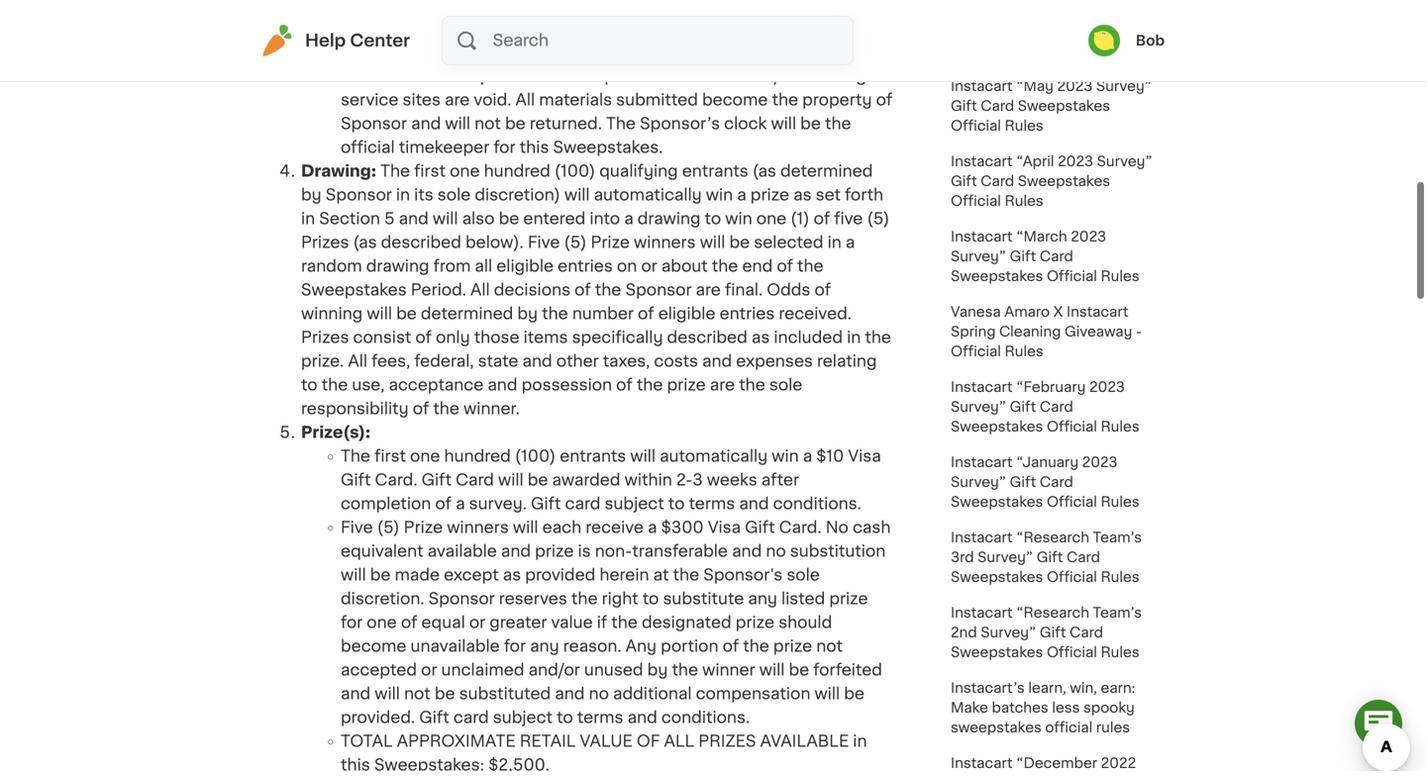 Task type: vqa. For each thing, say whether or not it's contained in the screenshot.
the right Pickup
no



Task type: locate. For each thing, give the bounding box(es) containing it.
survey"
[[951, 24, 1007, 38], [1097, 79, 1152, 93], [1097, 155, 1153, 168], [951, 250, 1007, 264], [951, 400, 1007, 414], [951, 476, 1007, 490], [978, 551, 1034, 565], [981, 626, 1037, 640]]

1 horizontal spatial for
[[504, 639, 526, 655]]

0 horizontal spatial described
[[381, 235, 462, 251]]

1 horizontal spatial by
[[518, 306, 538, 322]]

0 vertical spatial prize
[[591, 235, 630, 251]]

official for "march
[[1047, 270, 1098, 283]]

the up items
[[542, 306, 569, 322]]

1 vertical spatial for
[[504, 639, 526, 655]]

and
[[399, 211, 429, 227], [523, 354, 553, 370], [703, 354, 732, 370], [488, 378, 518, 393], [740, 496, 769, 512], [501, 544, 531, 560], [732, 544, 762, 560], [341, 687, 371, 703], [555, 687, 585, 703], [628, 710, 658, 726]]

2 vertical spatial sponsor
[[429, 592, 495, 607]]

reason.
[[564, 639, 622, 655]]

any up and/or
[[530, 639, 560, 655]]

and/or
[[529, 663, 581, 679]]

instacart inside instacart "may 2023 survey" gift card sweepstakes official rules
[[951, 79, 1013, 93]]

official up win,
[[1047, 646, 1098, 660]]

team's
[[1094, 531, 1143, 545], [1094, 606, 1143, 620]]

0 horizontal spatial first
[[375, 449, 406, 465]]

0 horizontal spatial not
[[404, 687, 431, 703]]

taxes,
[[603, 354, 650, 370]]

prize.
[[301, 354, 344, 370]]

card inside instacart "april 2023 survey" gift card sweepstakes official rules
[[981, 174, 1015, 188]]

sweepstakes for instacart "april 2023 survey" gift card sweepstakes official rules
[[1018, 174, 1111, 188]]

by down decisions
[[518, 306, 538, 322]]

card up the approximate
[[454, 710, 489, 726]]

1 vertical spatial determined
[[421, 306, 514, 322]]

0 horizontal spatial or
[[421, 663, 437, 679]]

official for "february
[[1047, 420, 1098, 434]]

official inside the instacart "january 2023 survey" gift card sweepstakes official rules
[[1047, 495, 1098, 509]]

entrants
[[682, 163, 749, 179], [560, 449, 627, 465]]

rules inside instacart "june 2023 survey" gift card sweepstakes official rules
[[1101, 44, 1140, 57]]

1 "research from the top
[[1017, 531, 1090, 545]]

survey" inside instacart "march 2023 survey" gift card sweepstakes official rules
[[951, 250, 1007, 264]]

"research inside instacart "research team's 3rd survey" gift card sweepstakes official rules
[[1017, 531, 1090, 545]]

will down its
[[433, 211, 458, 227]]

1 horizontal spatial all
[[471, 282, 490, 298]]

1 vertical spatial as
[[752, 330, 770, 346]]

2023 for "february
[[1090, 381, 1126, 394]]

terms
[[689, 496, 735, 512], [577, 710, 624, 726]]

or
[[642, 259, 658, 274], [470, 615, 486, 631], [421, 663, 437, 679]]

of up specifically on the top
[[638, 306, 655, 322]]

entrants for prize
[[682, 163, 749, 179]]

be down should
[[789, 663, 810, 679]]

(5) down forth
[[867, 211, 890, 227]]

card inside 'instacart "research team's 2nd survey" gift card sweepstakes official rules'
[[1070, 626, 1104, 640]]

1 horizontal spatial the
[[381, 163, 410, 179]]

"research down instacart "january 2023 survey" gift card sweepstakes official rules link
[[1017, 531, 1090, 545]]

official for "june
[[1047, 44, 1098, 57]]

rules for "march
[[1101, 270, 1140, 283]]

the down expenses
[[739, 378, 766, 393]]

conditions. up no
[[773, 496, 862, 512]]

instacart for instacart "march 2023 survey" gift card sweepstakes official rules
[[951, 230, 1013, 244]]

the down the taxes, in the top left of the page
[[637, 378, 663, 393]]

sweepstakes inside instacart "march 2023 survey" gift card sweepstakes official rules
[[951, 270, 1044, 283]]

0 vertical spatial subject
[[605, 496, 665, 512]]

1 horizontal spatial any
[[749, 592, 778, 607]]

instacart inside instacart "march 2023 survey" gift card sweepstakes official rules
[[951, 230, 1013, 244]]

rules inside instacart "march 2023 survey" gift card sweepstakes official rules
[[1101, 270, 1140, 283]]

any
[[626, 639, 657, 655]]

survey" inside instacart "may 2023 survey" gift card sweepstakes official rules
[[1097, 79, 1152, 93]]

sweepstakes down "may
[[1018, 99, 1111, 113]]

card inside instacart "may 2023 survey" gift card sweepstakes official rules
[[981, 99, 1015, 113]]

for up become
[[341, 615, 363, 631]]

2023 inside 'instacart "february 2023 survey" gift card sweepstakes official rules'
[[1090, 381, 1126, 394]]

official inside instacart "may 2023 survey" gift card sweepstakes official rules
[[951, 119, 1002, 133]]

official up the "january on the bottom right of page
[[1047, 420, 1098, 434]]

2 horizontal spatial or
[[642, 259, 658, 274]]

sweepstakes up the "january on the bottom right of page
[[951, 420, 1044, 434]]

1 vertical spatial eligible
[[659, 306, 716, 322]]

section
[[319, 211, 380, 227]]

prize(s):
[[301, 425, 371, 441]]

instacart inside the instacart "january 2023 survey" gift card sweepstakes official rules
[[951, 456, 1013, 470]]

any down sponsor's
[[749, 592, 778, 607]]

1 vertical spatial terms
[[577, 710, 624, 726]]

0 vertical spatial are
[[696, 282, 721, 298]]

1 horizontal spatial card
[[565, 496, 601, 512]]

1 vertical spatial drawing
[[366, 259, 430, 274]]

of up number
[[575, 282, 591, 298]]

2023 right "may
[[1058, 79, 1093, 93]]

2023 inside the instacart "january 2023 survey" gift card sweepstakes official rules
[[1083, 456, 1118, 470]]

official
[[1046, 721, 1093, 735]]

one up completion
[[410, 449, 440, 465]]

instacart for instacart "january 2023 survey" gift card sweepstakes official rules
[[951, 456, 1013, 470]]

(5)
[[867, 211, 890, 227], [564, 235, 587, 251], [377, 520, 400, 536]]

entrants inside the first one hundred (100) qualifying entrants (as determined by sponsor in its sole discretion) will automatically win a prize as set forth in section 5 and will also be entered into a drawing to win one (1) of five (5) prizes (as described below). five (5) prize winners will be selected in a random drawing from all eligible entries on or about the end of the sweepstakes period. all decisions of the sponsor are final. odds of winning will be determined by the number of eligible entries received. prizes consist of only those items specifically described as included in the prize. all fees, federal, state and other taxes, costs and expenses relating to the use, acceptance and possession of the prize are the sole responsibility of the winner.
[[682, 163, 749, 179]]

1 horizontal spatial first
[[414, 163, 446, 179]]

sweepstakes up vanesa in the top of the page
[[951, 270, 1044, 283]]

instacart inside 'instacart "research team's 2nd survey" gift card sweepstakes official rules'
[[951, 606, 1013, 620]]

0 vertical spatial as
[[794, 187, 812, 203]]

rules inside the instacart "january 2023 survey" gift card sweepstakes official rules
[[1101, 495, 1140, 509]]

of
[[637, 734, 660, 750]]

team's inside instacart "research team's 3rd survey" gift card sweepstakes official rules
[[1094, 531, 1143, 545]]

prize down sponsor's
[[736, 615, 775, 631]]

gift inside 'instacart "february 2023 survey" gift card sweepstakes official rules'
[[1010, 400, 1037, 414]]

1 horizontal spatial described
[[667, 330, 748, 346]]

not
[[817, 639, 843, 655], [404, 687, 431, 703]]

0 vertical spatial (100)
[[555, 163, 596, 179]]

0 vertical spatial the
[[381, 163, 410, 179]]

1 vertical spatial visa
[[708, 520, 741, 536]]

survey" inside instacart "june 2023 survey" gift card sweepstakes official rules
[[951, 24, 1007, 38]]

"may
[[1017, 79, 1054, 93]]

2023 inside instacart "june 2023 survey" gift card sweepstakes official rules
[[1061, 4, 1097, 18]]

all
[[475, 259, 493, 274]]

sponsor
[[326, 187, 392, 203], [626, 282, 692, 298], [429, 592, 495, 607]]

a right into
[[624, 211, 634, 227]]

1 vertical spatial or
[[470, 615, 486, 631]]

sweepstakes inside 'instacart "february 2023 survey" gift card sweepstakes official rules'
[[951, 420, 1044, 434]]

instacart up 2nd at the right of page
[[951, 606, 1013, 620]]

survey" inside instacart "research team's 3rd survey" gift card sweepstakes official rules
[[978, 551, 1034, 565]]

sweepstakes up "may
[[951, 44, 1044, 57]]

as up expenses
[[752, 330, 770, 346]]

0 horizontal spatial as
[[503, 568, 521, 584]]

official inside instacart "april 2023 survey" gift card sweepstakes official rules
[[951, 194, 1002, 208]]

1 vertical spatial entrants
[[560, 449, 627, 465]]

team's inside 'instacart "research team's 2nd survey" gift card sweepstakes official rules'
[[1094, 606, 1143, 620]]

(100)
[[555, 163, 596, 179], [515, 449, 556, 465]]

sweepstakes inside instacart "research team's 3rd survey" gift card sweepstakes official rules
[[951, 571, 1044, 585]]

no down unused
[[589, 687, 609, 703]]

1 horizontal spatial entries
[[720, 306, 775, 322]]

2022
[[1101, 757, 1137, 771]]

all up 'use,'
[[348, 354, 368, 370]]

rules inside instacart "may 2023 survey" gift card sweepstakes official rules
[[1005, 119, 1044, 133]]

2nd
[[951, 626, 978, 640]]

rules
[[1097, 721, 1131, 735]]

instacart inside instacart "research team's 3rd survey" gift card sweepstakes official rules
[[951, 531, 1013, 545]]

card for instacart "april 2023 survey" gift card sweepstakes official rules
[[981, 174, 1015, 188]]

card for instacart "june 2023 survey" gift card sweepstakes official rules
[[1040, 24, 1074, 38]]

0 horizontal spatial by
[[301, 187, 322, 203]]

eligible up decisions
[[497, 259, 554, 274]]

2023 inside instacart "may 2023 survey" gift card sweepstakes official rules
[[1058, 79, 1093, 93]]

survey" for instacart "february 2023 survey" gift card sweepstakes official rules
[[951, 400, 1007, 414]]

rules inside vanesa amaro x instacart spring cleaning giveaway - official rules
[[1005, 345, 1044, 359]]

except
[[444, 568, 499, 584]]

0 vertical spatial drawing
[[638, 211, 701, 227]]

0 vertical spatial no
[[766, 544, 786, 560]]

2023 inside instacart "april 2023 survey" gift card sweepstakes official rules
[[1058, 155, 1094, 168]]

1 vertical spatial not
[[404, 687, 431, 703]]

terms down the 3
[[689, 496, 735, 512]]

3rd
[[951, 551, 975, 565]]

subject
[[605, 496, 665, 512], [493, 710, 553, 726]]

0 vertical spatial card
[[565, 496, 601, 512]]

1 vertical spatial all
[[348, 354, 368, 370]]

"research for 2nd
[[1017, 606, 1090, 620]]

card down instacart "june 2023 survey" gift card sweepstakes official rules at the right top
[[981, 99, 1015, 113]]

bob link
[[1089, 25, 1165, 56]]

"research for 3rd
[[1017, 531, 1090, 545]]

instacart for instacart "april 2023 survey" gift card sweepstakes official rules
[[951, 155, 1013, 168]]

1 team's from the top
[[1094, 531, 1143, 545]]

2023 right "february
[[1090, 381, 1126, 394]]

prize down into
[[591, 235, 630, 251]]

official inside 'instacart "february 2023 survey" gift card sweepstakes official rules'
[[1047, 420, 1098, 434]]

rules inside 'instacart "february 2023 survey" gift card sweepstakes official rules'
[[1101, 420, 1140, 434]]

official inside 'instacart "research team's 2nd survey" gift card sweepstakes official rules'
[[1047, 646, 1098, 660]]

(100) up entered
[[555, 163, 596, 179]]

a up end on the top right
[[737, 187, 747, 203]]

less
[[1053, 702, 1081, 715]]

one
[[450, 163, 480, 179], [757, 211, 787, 227], [410, 449, 440, 465], [367, 615, 397, 631]]

1 vertical spatial (100)
[[515, 449, 556, 465]]

rules for "june
[[1101, 44, 1140, 57]]

official for "may
[[951, 119, 1002, 133]]

(100) inside the first one hundred (100) qualifying entrants (as determined by sponsor in its sole discretion) will automatically win a prize as set forth in section 5 and will also be entered into a drawing to win one (1) of five (5) prizes (as described below). five (5) prize winners will be selected in a random drawing from all eligible entries on or about the end of the sweepstakes period. all decisions of the sponsor are final. odds of winning will be determined by the number of eligible entries received. prizes consist of only those items specifically described as included in the prize. all fees, federal, state and other taxes, costs and expenses relating to the use, acceptance and possession of the prize are the sole responsibility of the winner.
[[555, 163, 596, 179]]

1 horizontal spatial prize
[[591, 235, 630, 251]]

"research down "instacart "research team's 3rd survey" gift card sweepstakes official rules" link
[[1017, 606, 1090, 620]]

"june
[[1017, 4, 1058, 18]]

made
[[395, 568, 440, 584]]

instacart for instacart "february 2023 survey" gift card sweepstakes official rules
[[951, 381, 1013, 394]]

relating
[[817, 354, 877, 370]]

official down the spring at the right of the page
[[951, 345, 1002, 359]]

determined up set
[[781, 163, 873, 179]]

only
[[436, 330, 470, 346]]

1 horizontal spatial drawing
[[638, 211, 701, 227]]

eligible
[[497, 259, 554, 274], [659, 306, 716, 322]]

1 horizontal spatial (5)
[[564, 235, 587, 251]]

1 vertical spatial the
[[341, 449, 371, 465]]

rules inside instacart "research team's 3rd survey" gift card sweepstakes official rules
[[1101, 571, 1140, 585]]

1 horizontal spatial card.
[[780, 520, 822, 536]]

card up win,
[[1070, 626, 1104, 640]]

1 horizontal spatial visa
[[849, 449, 882, 465]]

earn:
[[1101, 682, 1136, 696]]

win inside prize(s): the first one hundred (100) entrants will automatically win a $10 visa gift card. gift card will be awarded within 2-3 weeks after completion of a survey. gift card subject to terms and conditions. five (5) prize winners will each receive a $300 visa gift card. no cash equivalent available and prize is non-transferable and no substitution will be made except as provided herein at the sponsor's sole discretion. sponsor reserves the right to substitute any listed prize for one of equal or greater value if the designated prize should become unavailable for any reason. any portion of the prize not accepted or unclaimed and/or unused by the winner will be forfeited and will not be substituted and no additional compensation will be provided. gift card subject to terms and conditions. total approximate retail value of all prizes available in this sweepstakes: $2,500.
[[772, 449, 799, 465]]

no up sponsor's
[[766, 544, 786, 560]]

gift inside instacart "may 2023 survey" gift card sweepstakes official rules
[[951, 99, 978, 113]]

(5) inside prize(s): the first one hundred (100) entrants will automatically win a $10 visa gift card. gift card will be awarded within 2-3 weeks after completion of a survey. gift card subject to terms and conditions. five (5) prize winners will each receive a $300 visa gift card. no cash equivalent available and prize is non-transferable and no substitution will be made except as provided herein at the sponsor's sole discretion. sponsor reserves the right to substitute any listed prize for one of equal or greater value if the designated prize should become unavailable for any reason. any portion of the prize not accepted or unclaimed and/or unused by the winner will be forfeited and will not be substituted and no additional compensation will be provided. gift card subject to terms and conditions. total approximate retail value of all prizes available in this sweepstakes: $2,500.
[[377, 520, 400, 536]]

each
[[543, 520, 582, 536]]

this
[[341, 758, 370, 772]]

drawing
[[638, 211, 701, 227], [366, 259, 430, 274]]

gift inside the instacart "january 2023 survey" gift card sweepstakes official rules
[[1010, 476, 1037, 490]]

card inside the instacart "january 2023 survey" gift card sweepstakes official rules
[[1040, 476, 1074, 490]]

"research
[[1017, 531, 1090, 545], [1017, 606, 1090, 620]]

forth
[[845, 187, 884, 203]]

1 vertical spatial conditions.
[[662, 710, 750, 726]]

after
[[762, 473, 800, 489]]

card down "awarded"
[[565, 496, 601, 512]]

1 vertical spatial winners
[[447, 520, 509, 536]]

sponsor inside prize(s): the first one hundred (100) entrants will automatically win a $10 visa gift card. gift card will be awarded within 2-3 weeks after completion of a survey. gift card subject to terms and conditions. five (5) prize winners will each receive a $300 visa gift card. no cash equivalent available and prize is non-transferable and no substitution will be made except as provided herein at the sponsor's sole discretion. sponsor reserves the right to substitute any listed prize for one of equal or greater value if the designated prize should become unavailable for any reason. any portion of the prize not accepted or unclaimed and/or unused by the winner will be forfeited and will not be substituted and no additional compensation will be provided. gift card subject to terms and conditions. total approximate retail value of all prizes available in this sweepstakes: $2,500.
[[429, 592, 495, 607]]

instacart for instacart "december 2022
[[951, 757, 1013, 771]]

sweepstakes for instacart "january 2023 survey" gift card sweepstakes official rules
[[951, 495, 1044, 509]]

1 vertical spatial by
[[518, 306, 538, 322]]

to
[[705, 211, 722, 227], [301, 378, 318, 393], [669, 496, 685, 512], [643, 592, 659, 607], [557, 710, 573, 726]]

described
[[381, 235, 462, 251], [667, 330, 748, 346]]

instacart inside instacart "december 2022
[[951, 757, 1013, 771]]

sweepstakes inside instacart "april 2023 survey" gift card sweepstakes official rules
[[1018, 174, 1111, 188]]

as inside prize(s): the first one hundred (100) entrants will automatically win a $10 visa gift card. gift card will be awarded within 2-3 weeks after completion of a survey. gift card subject to terms and conditions. five (5) prize winners will each receive a $300 visa gift card. no cash equivalent available and prize is non-transferable and no substitution will be made except as provided herein at the sponsor's sole discretion. sponsor reserves the right to substitute any listed prize for one of equal or greater value if the designated prize should become unavailable for any reason. any portion of the prize not accepted or unclaimed and/or unused by the winner will be forfeited and will not be substituted and no additional compensation will be provided. gift card subject to terms and conditions. total approximate retail value of all prizes available in this sweepstakes: $2,500.
[[503, 568, 521, 584]]

0 horizontal spatial entrants
[[560, 449, 627, 465]]

and right 5
[[399, 211, 429, 227]]

1 vertical spatial team's
[[1094, 606, 1143, 620]]

sweepstakes inside 'instacart "research team's 2nd survey" gift card sweepstakes official rules'
[[951, 646, 1044, 660]]

instacart "research team's 3rd survey" gift card sweepstakes official rules link
[[939, 520, 1165, 596]]

0 vertical spatial any
[[749, 592, 778, 607]]

(as up selected on the top right
[[753, 163, 777, 179]]

automatically inside the first one hundred (100) qualifying entrants (as determined by sponsor in its sole discretion) will automatically win a prize as set forth in section 5 and will also be entered into a drawing to win one (1) of five (5) prizes (as described below). five (5) prize winners will be selected in a random drawing from all eligible entries on or about the end of the sweepstakes period. all decisions of the sponsor are final. odds of winning will be determined by the number of eligible entries received. prizes consist of only those items specifically described as included in the prize. all fees, federal, state and other taxes, costs and expenses relating to the use, acceptance and possession of the prize are the sole responsibility of the winner.
[[594, 187, 702, 203]]

0 vertical spatial determined
[[781, 163, 873, 179]]

right
[[602, 592, 639, 607]]

random
[[301, 259, 362, 274]]

survey" inside instacart "april 2023 survey" gift card sweepstakes official rules
[[1097, 155, 1153, 168]]

will up about
[[700, 235, 726, 251]]

and down items
[[523, 354, 553, 370]]

winner.
[[464, 401, 520, 417]]

instacart inside instacart "june 2023 survey" gift card sweepstakes official rules
[[951, 4, 1013, 18]]

0 vertical spatial by
[[301, 187, 322, 203]]

0 horizontal spatial (as
[[353, 235, 377, 251]]

1 vertical spatial (as
[[353, 235, 377, 251]]

instacart left "june
[[951, 4, 1013, 18]]

official for "april
[[951, 194, 1002, 208]]

terms up the value
[[577, 710, 624, 726]]

rules inside instacart "april 2023 survey" gift card sweepstakes official rules
[[1005, 194, 1044, 208]]

2023 right the "january on the bottom right of page
[[1083, 456, 1118, 470]]

rules for "april
[[1005, 194, 1044, 208]]

1 vertical spatial any
[[530, 639, 560, 655]]

0 horizontal spatial subject
[[493, 710, 553, 726]]

specifically
[[572, 330, 663, 346]]

instacart down sweepstakes
[[951, 757, 1013, 771]]

2023 for "may
[[1058, 79, 1093, 93]]

or right on at the left top
[[642, 259, 658, 274]]

and up provided
[[501, 544, 531, 560]]

rules for "may
[[1005, 119, 1044, 133]]

cleaning
[[1000, 325, 1062, 339]]

1 horizontal spatial eligible
[[659, 306, 716, 322]]

1 horizontal spatial not
[[817, 639, 843, 655]]

1 vertical spatial no
[[589, 687, 609, 703]]

its
[[414, 187, 434, 203]]

instacart
[[951, 4, 1013, 18], [951, 79, 1013, 93], [951, 155, 1013, 168], [951, 230, 1013, 244], [1067, 305, 1129, 319], [951, 381, 1013, 394], [951, 456, 1013, 470], [951, 531, 1013, 545], [951, 606, 1013, 620], [951, 757, 1013, 771]]

sponsor down about
[[626, 282, 692, 298]]

sweepstakes
[[951, 721, 1042, 735]]

prizes
[[699, 734, 757, 750]]

card inside 'instacart "february 2023 survey" gift card sweepstakes official rules'
[[1040, 400, 1074, 414]]

survey" inside 'instacart "february 2023 survey" gift card sweepstakes official rules'
[[951, 400, 1007, 414]]

and down and/or
[[555, 687, 585, 703]]

by down drawing:
[[301, 187, 322, 203]]

acceptance
[[389, 378, 484, 393]]

1 horizontal spatial determined
[[781, 163, 873, 179]]

rules inside 'instacart "research team's 2nd survey" gift card sweepstakes official rules'
[[1101, 646, 1140, 660]]

survey" inside the instacart "january 2023 survey" gift card sweepstakes official rules
[[951, 476, 1007, 490]]

2 team's from the top
[[1094, 606, 1143, 620]]

decisions
[[494, 282, 571, 298]]

-
[[1136, 325, 1143, 339]]

instacart inside instacart "april 2023 survey" gift card sweepstakes official rules
[[951, 155, 1013, 168]]

0 horizontal spatial sponsor
[[326, 187, 392, 203]]

subject down within
[[605, 496, 665, 512]]

instacart left "may
[[951, 79, 1013, 93]]

sweepstakes inside instacart "june 2023 survey" gift card sweepstakes official rules
[[951, 44, 1044, 57]]

0 vertical spatial all
[[471, 282, 490, 298]]

as up (1)
[[794, 187, 812, 203]]

entries left on at the left top
[[558, 259, 613, 274]]

0 horizontal spatial the
[[341, 449, 371, 465]]

2 horizontal spatial by
[[648, 663, 668, 679]]

is
[[578, 544, 591, 560]]

win up about
[[706, 187, 733, 203]]

2023 for "march
[[1071, 230, 1107, 244]]

1 horizontal spatial entrants
[[682, 163, 749, 179]]

0 vertical spatial entrants
[[682, 163, 749, 179]]

first up its
[[414, 163, 446, 179]]

sole inside prize(s): the first one hundred (100) entrants will automatically win a $10 visa gift card. gift card will be awarded within 2-3 weeks after completion of a survey. gift card subject to terms and conditions. five (5) prize winners will each receive a $300 visa gift card. no cash equivalent available and prize is non-transferable and no substitution will be made except as provided herein at the sponsor's sole discretion. sponsor reserves the right to substitute any listed prize for one of equal or greater value if the designated prize should become unavailable for any reason. any portion of the prize not accepted or unclaimed and/or unused by the winner will be forfeited and will not be substituted and no additional compensation will be provided. gift card subject to terms and conditions. total approximate retail value of all prizes available in this sweepstakes: $2,500.
[[787, 568, 820, 584]]

card. up completion
[[375, 473, 418, 489]]

sweepstakes for instacart "february 2023 survey" gift card sweepstakes official rules
[[951, 420, 1044, 434]]

card inside instacart "june 2023 survey" gift card sweepstakes official rules
[[1040, 24, 1074, 38]]

non-
[[595, 544, 632, 560]]

sponsor's
[[704, 568, 783, 584]]

entrants inside prize(s): the first one hundred (100) entrants will automatically win a $10 visa gift card. gift card will be awarded within 2-3 weeks after completion of a survey. gift card subject to terms and conditions. five (5) prize winners will each receive a $300 visa gift card. no cash equivalent available and prize is non-transferable and no substitution will be made except as provided herein at the sponsor's sole discretion. sponsor reserves the right to substitute any listed prize for one of equal or greater value if the designated prize should become unavailable for any reason. any portion of the prize not accepted or unclaimed and/or unused by the winner will be forfeited and will not be substituted and no additional compensation will be provided. gift card subject to terms and conditions. total approximate retail value of all prizes available in this sweepstakes: $2,500.
[[560, 449, 627, 465]]

survey" for instacart "april 2023 survey" gift card sweepstakes official rules
[[1097, 155, 1153, 168]]

for down greater at the left bottom of page
[[504, 639, 526, 655]]

1 vertical spatial automatically
[[660, 449, 768, 465]]

prize inside the first one hundred (100) qualifying entrants (as determined by sponsor in its sole discretion) will automatically win a prize as set forth in section 5 and will also be entered into a drawing to win one (1) of five (5) prizes (as described below). five (5) prize winners will be selected in a random drawing from all eligible entries on or about the end of the sweepstakes period. all decisions of the sponsor are final. odds of winning will be determined by the number of eligible entries received. prizes consist of only those items specifically described as included in the prize. all fees, federal, state and other taxes, costs and expenses relating to the use, acceptance and possession of the prize are the sole responsibility of the winner.
[[591, 235, 630, 251]]

2023 inside instacart "march 2023 survey" gift card sweepstakes official rules
[[1071, 230, 1107, 244]]

0 horizontal spatial winners
[[447, 520, 509, 536]]

should
[[779, 615, 833, 631]]

below). five
[[466, 235, 560, 251]]

be
[[499, 211, 520, 227], [730, 235, 750, 251], [396, 306, 417, 322], [528, 473, 548, 489], [370, 568, 391, 584], [789, 663, 810, 679], [435, 687, 455, 703], [844, 687, 865, 703]]

1 vertical spatial "research
[[1017, 606, 1090, 620]]

first inside prize(s): the first one hundred (100) entrants will automatically win a $10 visa gift card. gift card will be awarded within 2-3 weeks after completion of a survey. gift card subject to terms and conditions. five (5) prize winners will each receive a $300 visa gift card. no cash equivalent available and prize is non-transferable and no substitution will be made except as provided herein at the sponsor's sole discretion. sponsor reserves the right to substitute any listed prize for one of equal or greater value if the designated prize should become unavailable for any reason. any portion of the prize not accepted or unclaimed and/or unused by the winner will be forfeited and will not be substituted and no additional compensation will be provided. gift card subject to terms and conditions. total approximate retail value of all prizes available in this sweepstakes: $2,500.
[[375, 449, 406, 465]]

2 prizes from the top
[[301, 330, 349, 346]]

0 vertical spatial sponsor
[[326, 187, 392, 203]]

1 vertical spatial hundred
[[444, 449, 511, 465]]

official up instacart "research team's 2nd survey" gift card sweepstakes official rules link
[[1047, 571, 1098, 585]]

will
[[565, 187, 590, 203], [433, 211, 458, 227], [700, 235, 726, 251], [367, 306, 392, 322], [631, 449, 656, 465], [498, 473, 524, 489], [513, 520, 539, 536], [341, 568, 366, 584], [760, 663, 785, 679], [375, 687, 400, 703], [815, 687, 840, 703]]

instacart "february 2023 survey" gift card sweepstakes official rules link
[[939, 370, 1165, 445]]

sponsor down except
[[429, 592, 495, 607]]

instacart left the "january on the bottom right of page
[[951, 456, 1013, 470]]

0 vertical spatial team's
[[1094, 531, 1143, 545]]

sponsor up "section"
[[326, 187, 392, 203]]

the down prize(s):
[[341, 449, 371, 465]]

1 prizes from the top
[[301, 235, 349, 251]]

sole up listed at the bottom
[[787, 568, 820, 584]]

compensation
[[696, 687, 811, 703]]

2 vertical spatial as
[[503, 568, 521, 584]]

and up of
[[628, 710, 658, 726]]

instacart "research team's 3rd survey" gift card sweepstakes official rules
[[951, 531, 1143, 585]]

instacart "march 2023 survey" gift card sweepstakes official rules
[[951, 230, 1140, 283]]

1 vertical spatial first
[[375, 449, 406, 465]]

official up "may
[[1047, 44, 1098, 57]]

weeks
[[707, 473, 758, 489]]

team's for instacart "research team's 2nd survey" gift card sweepstakes official rules
[[1094, 606, 1143, 620]]

greater
[[490, 615, 547, 631]]

first up completion
[[375, 449, 406, 465]]

not down accepted
[[404, 687, 431, 703]]

0 horizontal spatial drawing
[[366, 259, 430, 274]]

0 horizontal spatial all
[[348, 354, 368, 370]]

$10
[[817, 449, 844, 465]]

gift inside instacart "research team's 3rd survey" gift card sweepstakes official rules
[[1037, 551, 1064, 565]]

discretion.
[[341, 592, 425, 607]]

determined
[[781, 163, 873, 179], [421, 306, 514, 322]]

sweepstakes inside instacart "may 2023 survey" gift card sweepstakes official rules
[[1018, 99, 1111, 113]]

in inside prize(s): the first one hundred (100) entrants will automatically win a $10 visa gift card. gift card will be awarded within 2-3 weeks after completion of a survey. gift card subject to terms and conditions. five (5) prize winners will each receive a $300 visa gift card. no cash equivalent available and prize is non-transferable and no substitution will be made except as provided herein at the sponsor's sole discretion. sponsor reserves the right to substitute any listed prize for one of equal or greater value if the designated prize should become unavailable for any reason. any portion of the prize not accepted or unclaimed and/or unused by the winner will be forfeited and will not be substituted and no additional compensation will be provided. gift card subject to terms and conditions. total approximate retail value of all prizes available in this sweepstakes: $2,500.
[[853, 734, 868, 750]]

0 vertical spatial prizes
[[301, 235, 349, 251]]

0 vertical spatial winners
[[634, 235, 696, 251]]

to up about
[[705, 211, 722, 227]]

1 horizontal spatial sponsor
[[429, 592, 495, 607]]

2023 right "april
[[1058, 155, 1094, 168]]

sweepstakes inside the instacart "january 2023 survey" gift card sweepstakes official rules
[[951, 495, 1044, 509]]

"research inside 'instacart "research team's 2nd survey" gift card sweepstakes official rules'
[[1017, 606, 1090, 620]]

card inside instacart "research team's 3rd survey" gift card sweepstakes official rules
[[1067, 551, 1101, 565]]

1 vertical spatial are
[[710, 378, 735, 393]]

0 vertical spatial hundred
[[484, 163, 551, 179]]

win
[[706, 187, 733, 203], [726, 211, 753, 227], [772, 449, 799, 465]]

2 vertical spatial win
[[772, 449, 799, 465]]

instacart inside 'instacart "february 2023 survey" gift card sweepstakes official rules'
[[951, 381, 1013, 394]]

win,
[[1071, 682, 1098, 696]]

giveaway
[[1065, 325, 1133, 339]]

gift inside instacart "april 2023 survey" gift card sweepstakes official rules
[[951, 174, 978, 188]]

and down "state"
[[488, 378, 518, 393]]

official up x
[[1047, 270, 1098, 283]]

card inside instacart "march 2023 survey" gift card sweepstakes official rules
[[1040, 250, 1074, 264]]

card down the "january on the bottom right of page
[[1040, 476, 1074, 490]]

official inside instacart "june 2023 survey" gift card sweepstakes official rules
[[1047, 44, 1098, 57]]

2 "research from the top
[[1017, 606, 1090, 620]]

conditions.
[[773, 496, 862, 512], [662, 710, 750, 726]]

survey" for instacart "may 2023 survey" gift card sweepstakes official rules
[[1097, 79, 1152, 93]]

1 horizontal spatial no
[[766, 544, 786, 560]]

number
[[573, 306, 634, 322]]

entries
[[558, 259, 613, 274], [720, 306, 775, 322]]

2 vertical spatial by
[[648, 663, 668, 679]]

official inside instacart "march 2023 survey" gift card sweepstakes official rules
[[1047, 270, 1098, 283]]

forfeited
[[814, 663, 883, 679]]



Task type: describe. For each thing, give the bounding box(es) containing it.
of up received.
[[815, 282, 831, 298]]

items
[[524, 330, 568, 346]]

the up final. on the right top
[[712, 259, 739, 274]]

survey" inside 'instacart "research team's 2nd survey" gift card sweepstakes official rules'
[[981, 626, 1037, 640]]

to down at
[[643, 592, 659, 607]]

instacart "march 2023 survey" gift card sweepstakes official rules link
[[939, 219, 1165, 294]]

no
[[826, 520, 849, 536]]

gift inside instacart "june 2023 survey" gift card sweepstakes official rules
[[1010, 24, 1037, 38]]

other
[[557, 354, 599, 370]]

of left equal on the left of the page
[[401, 615, 418, 631]]

will down accepted
[[375, 687, 400, 703]]

of up winner
[[723, 639, 739, 655]]

into
[[590, 211, 620, 227]]

hundred inside prize(s): the first one hundred (100) entrants will automatically win a $10 visa gift card. gift card will be awarded within 2-3 weeks after completion of a survey. gift card subject to terms and conditions. five (5) prize winners will each receive a $300 visa gift card. no cash equivalent available and prize is non-transferable and no substitution will be made except as provided herein at the sponsor's sole discretion. sponsor reserves the right to substitute any listed prize for one of equal or greater value if the designated prize should become unavailable for any reason. any portion of the prize not accepted or unclaimed and/or unused by the winner will be forfeited and will not be substituted and no additional compensation will be provided. gift card subject to terms and conditions. total approximate retail value of all prizes available in this sweepstakes: $2,500.
[[444, 449, 511, 465]]

use,
[[352, 378, 385, 393]]

consist
[[353, 330, 412, 346]]

winner
[[703, 663, 756, 679]]

will down equivalent at the bottom of page
[[341, 568, 366, 584]]

within
[[625, 473, 673, 489]]

be left "awarded"
[[528, 473, 548, 489]]

prize down should
[[774, 639, 813, 655]]

be up the below). five
[[499, 211, 520, 227]]

of up available
[[435, 496, 452, 512]]

1 horizontal spatial or
[[470, 615, 486, 631]]

center
[[350, 32, 410, 49]]

will up entered
[[565, 187, 590, 203]]

prize up provided
[[535, 544, 574, 560]]

prize right listed at the bottom
[[830, 592, 869, 607]]

sweepstakes inside the first one hundred (100) qualifying entrants (as determined by sponsor in its sole discretion) will automatically win a prize as set forth in section 5 and will also be entered into a drawing to win one (1) of five (5) prizes (as described below). five (5) prize winners will be selected in a random drawing from all eligible entries on or about the end of the sweepstakes period. all decisions of the sponsor are final. odds of winning will be determined by the number of eligible entries received. prizes consist of only those items specifically described as included in the prize. all fees, federal, state and other taxes, costs and expenses relating to the use, acceptance and possession of the prize are the sole responsibility of the winner.
[[301, 282, 407, 298]]

1 horizontal spatial terms
[[689, 496, 735, 512]]

bob
[[1136, 34, 1165, 48]]

0 horizontal spatial determined
[[421, 306, 514, 322]]

will up consist
[[367, 306, 392, 322]]

additional
[[613, 687, 692, 703]]

make
[[951, 702, 989, 715]]

selected
[[754, 235, 824, 251]]

listed
[[782, 592, 826, 607]]

be down unclaimed
[[435, 687, 455, 703]]

be down forfeited
[[844, 687, 865, 703]]

(100) inside prize(s): the first one hundred (100) entrants will automatically win a $10 visa gift card. gift card will be awarded within 2-3 weeks after completion of a survey. gift card subject to terms and conditions. five (5) prize winners will each receive a $300 visa gift card. no cash equivalent available and prize is non-transferable and no substitution will be made except as provided herein at the sponsor's sole discretion. sponsor reserves the right to substitute any listed prize for one of equal or greater value if the designated prize should become unavailable for any reason. any portion of the prize not accepted or unclaimed and/or unused by the winner will be forfeited and will not be substituted and no additional compensation will be provided. gift card subject to terms and conditions. total approximate retail value of all prizes available in this sweepstakes: $2,500.
[[515, 449, 556, 465]]

1 vertical spatial card.
[[780, 520, 822, 536]]

of right (1)
[[814, 211, 831, 227]]

herein
[[600, 568, 650, 584]]

survey.
[[469, 496, 527, 512]]

0 vertical spatial (as
[[753, 163, 777, 179]]

a down five
[[846, 235, 855, 251]]

help
[[305, 32, 346, 49]]

spooky
[[1084, 702, 1135, 715]]

prize down "costs"
[[667, 378, 706, 393]]

reserves
[[499, 592, 568, 607]]

and up provided. on the left
[[341, 687, 371, 703]]

the down portion
[[672, 663, 699, 679]]

instacart "research team's 2nd survey" gift card sweepstakes official rules
[[951, 606, 1143, 660]]

to down prize.
[[301, 378, 318, 393]]

the up number
[[595, 282, 622, 298]]

2023 for "june
[[1061, 4, 1097, 18]]

instacart "may 2023 survey" gift card sweepstakes official rules link
[[939, 68, 1165, 144]]

1 vertical spatial subject
[[493, 710, 553, 726]]

become
[[341, 639, 407, 655]]

winners inside the first one hundred (100) qualifying entrants (as determined by sponsor in its sole discretion) will automatically win a prize as set forth in section 5 and will also be entered into a drawing to win one (1) of five (5) prizes (as described below). five (5) prize winners will be selected in a random drawing from all eligible entries on or about the end of the sweepstakes period. all decisions of the sponsor are final. odds of winning will be determined by the number of eligible entries received. prizes consist of only those items specifically described as included in the prize. all fees, federal, state and other taxes, costs and expenses relating to the use, acceptance and possession of the prize are the sole responsibility of the winner.
[[634, 235, 696, 251]]

instacart "april 2023 survey" gift card sweepstakes official rules
[[951, 155, 1153, 208]]

0 horizontal spatial eligible
[[497, 259, 554, 274]]

0 horizontal spatial visa
[[708, 520, 741, 536]]

official inside vanesa amaro x instacart spring cleaning giveaway - official rules
[[951, 345, 1002, 359]]

the up 'relating'
[[865, 330, 892, 346]]

1 vertical spatial win
[[726, 211, 753, 227]]

instacart "january 2023 survey" gift card sweepstakes official rules link
[[939, 445, 1165, 520]]

official for "january
[[1047, 495, 1098, 509]]

in left "section"
[[301, 211, 315, 227]]

will up survey.
[[498, 473, 524, 489]]

spring
[[951, 325, 996, 339]]

responsibility
[[301, 401, 409, 417]]

0 horizontal spatial for
[[341, 615, 363, 631]]

amaro
[[1005, 305, 1050, 319]]

help center
[[305, 32, 410, 49]]

the down transferable
[[673, 568, 700, 584]]

first inside the first one hundred (100) qualifying entrants (as determined by sponsor in its sole discretion) will automatically win a prize as set forth in section 5 and will also be entered into a drawing to win one (1) of five (5) prizes (as described below). five (5) prize winners will be selected in a random drawing from all eligible entries on or about the end of the sweepstakes period. all decisions of the sponsor are final. odds of winning will be determined by the number of eligible entries received. prizes consist of only those items specifically described as included in the prize. all fees, federal, state and other taxes, costs and expenses relating to the use, acceptance and possession of the prize are the sole responsibility of the winner.
[[414, 163, 446, 179]]

2 horizontal spatial as
[[794, 187, 812, 203]]

one down discretion. on the left bottom of page
[[367, 615, 397, 631]]

the up winner
[[743, 639, 770, 655]]

one up also
[[450, 163, 480, 179]]

the up value
[[572, 592, 598, 607]]

sweepstakes for instacart "march 2023 survey" gift card sweepstakes official rules
[[951, 270, 1044, 283]]

2 vertical spatial or
[[421, 663, 437, 679]]

of left the "only" at left
[[416, 330, 432, 346]]

in left its
[[396, 187, 410, 203]]

0 horizontal spatial terms
[[577, 710, 624, 726]]

user avatar image
[[1089, 25, 1121, 56]]

the down selected on the top right
[[798, 259, 824, 274]]

be up end on the top right
[[730, 235, 750, 251]]

available
[[761, 734, 849, 750]]

available
[[428, 544, 497, 560]]

learn,
[[1029, 682, 1067, 696]]

by inside prize(s): the first one hundred (100) entrants will automatically win a $10 visa gift card. gift card will be awarded within 2-3 weeks after completion of a survey. gift card subject to terms and conditions. five (5) prize winners will each receive a $300 visa gift card. no cash equivalent available and prize is non-transferable and no substitution will be made except as provided herein at the sponsor's sole discretion. sponsor reserves the right to substitute any listed prize for one of equal or greater value if the designated prize should become unavailable for any reason. any portion of the prize not accepted or unclaimed and/or unused by the winner will be forfeited and will not be substituted and no additional compensation will be provided. gift card subject to terms and conditions. total approximate retail value of all prizes available in this sweepstakes: $2,500.
[[648, 663, 668, 679]]

will down forfeited
[[815, 687, 840, 703]]

hundred inside the first one hundred (100) qualifying entrants (as determined by sponsor in its sole discretion) will automatically win a prize as set forth in section 5 and will also be entered into a drawing to win one (1) of five (5) prizes (as described below). five (5) prize winners will be selected in a random drawing from all eligible entries on or about the end of the sweepstakes period. all decisions of the sponsor are final. odds of winning will be determined by the number of eligible entries received. prizes consist of only those items specifically described as included in the prize. all fees, federal, state and other taxes, costs and expenses relating to the use, acceptance and possession of the prize are the sole responsibility of the winner.
[[484, 163, 551, 179]]

team's for instacart "research team's 3rd survey" gift card sweepstakes official rules
[[1094, 531, 1143, 545]]

a left survey.
[[456, 496, 465, 512]]

0 vertical spatial entries
[[558, 259, 613, 274]]

value
[[551, 615, 593, 631]]

unavailable
[[411, 639, 500, 655]]

"april
[[1017, 155, 1055, 168]]

1 vertical spatial (5)
[[564, 235, 587, 251]]

help center link
[[262, 25, 410, 56]]

(1)
[[791, 211, 810, 227]]

instacart image
[[262, 25, 293, 56]]

the inside the first one hundred (100) qualifying entrants (as determined by sponsor in its sole discretion) will automatically win a prize as set forth in section 5 and will also be entered into a drawing to win one (1) of five (5) prizes (as described below). five (5) prize winners will be selected in a random drawing from all eligible entries on or about the end of the sweepstakes period. all decisions of the sponsor are final. odds of winning will be determined by the number of eligible entries received. prizes consist of only those items specifically described as included in the prize. all fees, federal, state and other taxes, costs and expenses relating to the use, acceptance and possession of the prize are the sole responsibility of the winner.
[[381, 163, 410, 179]]

instacart for instacart "research team's 2nd survey" gift card sweepstakes official rules
[[951, 606, 1013, 620]]

substitution
[[791, 544, 886, 560]]

awarded
[[552, 473, 621, 489]]

winning
[[301, 306, 363, 322]]

qualifying
[[600, 163, 678, 179]]

of down acceptance
[[413, 401, 429, 417]]

1 horizontal spatial conditions.
[[773, 496, 862, 512]]

sponsor for in
[[626, 282, 692, 298]]

instacart for instacart "research team's 3rd survey" gift card sweepstakes official rules
[[951, 531, 1013, 545]]

rules for "february
[[1101, 420, 1140, 434]]

0 horizontal spatial card
[[454, 710, 489, 726]]

1 vertical spatial described
[[667, 330, 748, 346]]

be up consist
[[396, 306, 417, 322]]

final.
[[725, 282, 763, 298]]

instacart "june 2023 survey" gift card sweepstakes official rules link
[[939, 0, 1165, 68]]

instacart "february 2023 survey" gift card sweepstakes official rules
[[951, 381, 1140, 434]]

and down "weeks"
[[740, 496, 769, 512]]

0 vertical spatial described
[[381, 235, 462, 251]]

instacart's learn, win, earn: make batches less spooky sweepstakes official rules
[[951, 682, 1136, 735]]

expenses
[[737, 354, 813, 370]]

one left (1)
[[757, 211, 787, 227]]

survey" for instacart "january 2023 survey" gift card sweepstakes official rules
[[951, 476, 1007, 490]]

2023 for "january
[[1083, 456, 1118, 470]]

instacart "may 2023 survey" gift card sweepstakes official rules
[[951, 79, 1152, 133]]

will left each
[[513, 520, 539, 536]]

sponsor for weeks
[[429, 592, 495, 607]]

instacart for instacart "may 2023 survey" gift card sweepstakes official rules
[[951, 79, 1013, 93]]

0 horizontal spatial card.
[[375, 473, 418, 489]]

entrants for awarded
[[560, 449, 627, 465]]

instacart "june 2023 survey" gift card sweepstakes official rules
[[951, 4, 1140, 57]]

1 vertical spatial entries
[[720, 306, 775, 322]]

1 horizontal spatial subject
[[605, 496, 665, 512]]

equal
[[422, 615, 465, 631]]

the down acceptance
[[433, 401, 460, 417]]

unused
[[585, 663, 644, 679]]

card for instacart "january 2023 survey" gift card sweepstakes official rules
[[1040, 476, 1074, 490]]

survey" for instacart "june 2023 survey" gift card sweepstakes official rules
[[951, 24, 1007, 38]]

of down the taxes, in the top left of the page
[[617, 378, 633, 393]]

substitute
[[663, 592, 744, 607]]

2-
[[677, 473, 693, 489]]

instacart's
[[951, 682, 1025, 696]]

value
[[580, 734, 633, 750]]

"january
[[1017, 456, 1079, 470]]

"december
[[1017, 757, 1098, 771]]

to up $300
[[669, 496, 685, 512]]

instacart "january 2023 survey" gift card sweepstakes official rules
[[951, 456, 1140, 509]]

in down five
[[828, 235, 842, 251]]

the first one hundred (100) qualifying entrants (as determined by sponsor in its sole discretion) will automatically win a prize as set forth in section 5 and will also be entered into a drawing to win one (1) of five (5) prizes (as described below). five (5) prize winners will be selected in a random drawing from all eligible entries on or about the end of the sweepstakes period. all decisions of the sponsor are final. odds of winning will be determined by the number of eligible entries received. prizes consist of only those items specifically described as included in the prize. all fees, federal, state and other taxes, costs and expenses relating to the use, acceptance and possession of the prize are the sole responsibility of the winner.
[[301, 163, 892, 417]]

gift inside 'instacart "research team's 2nd survey" gift card sweepstakes official rules'
[[1040, 626, 1067, 640]]

a left $300
[[648, 520, 657, 536]]

equivalent
[[341, 544, 424, 560]]

$300
[[662, 520, 704, 536]]

0 vertical spatial visa
[[849, 449, 882, 465]]

the down prize.
[[322, 378, 348, 393]]

instacart for instacart "june 2023 survey" gift card sweepstakes official rules
[[951, 4, 1013, 18]]

in up 'relating'
[[847, 330, 861, 346]]

prize inside prize(s): the first one hundred (100) entrants will automatically win a $10 visa gift card. gift card will be awarded within 2-3 weeks after completion of a survey. gift card subject to terms and conditions. five (5) prize winners will each receive a $300 visa gift card. no cash equivalent available and prize is non-transferable and no substitution will be made except as provided herein at the sponsor's sole discretion. sponsor reserves the right to substitute any listed prize for one of equal or greater value if the designated prize should become unavailable for any reason. any portion of the prize not accepted or unclaimed and/or unused by the winner will be forfeited and will not be substituted and no additional compensation will be provided. gift card subject to terms and conditions. total approximate retail value of all prizes available in this sweepstakes: $2,500.
[[404, 520, 443, 536]]

the inside prize(s): the first one hundred (100) entrants will automatically win a $10 visa gift card. gift card will be awarded within 2-3 weeks after completion of a survey. gift card subject to terms and conditions. five (5) prize winners will each receive a $300 visa gift card. no cash equivalent available and prize is non-transferable and no substitution will be made except as provided herein at the sponsor's sole discretion. sponsor reserves the right to substitute any listed prize for one of equal or greater value if the designated prize should become unavailable for any reason. any portion of the prize not accepted or unclaimed and/or unused by the winner will be forfeited and will not be substituted and no additional compensation will be provided. gift card subject to terms and conditions. total approximate retail value of all prizes available in this sweepstakes: $2,500.
[[341, 449, 371, 465]]

instacart inside vanesa amaro x instacart spring cleaning giveaway - official rules
[[1067, 305, 1129, 319]]

total
[[341, 734, 393, 750]]

card for instacart "march 2023 survey" gift card sweepstakes official rules
[[1040, 250, 1074, 264]]

or inside the first one hundred (100) qualifying entrants (as determined by sponsor in its sole discretion) will automatically win a prize as set forth in section 5 and will also be entered into a drawing to win one (1) of five (5) prizes (as described below). five (5) prize winners will be selected in a random drawing from all eligible entries on or about the end of the sweepstakes period. all decisions of the sponsor are final. odds of winning will be determined by the number of eligible entries received. prizes consist of only those items specifically described as included in the prize. all fees, federal, state and other taxes, costs and expenses relating to the use, acceptance and possession of the prize are the sole responsibility of the winner.
[[642, 259, 658, 274]]

0 horizontal spatial any
[[530, 639, 560, 655]]

official inside instacart "research team's 3rd survey" gift card sweepstakes official rules
[[1047, 571, 1098, 585]]

sweepstakes for instacart "june 2023 survey" gift card sweepstakes official rules
[[951, 44, 1044, 57]]

be down equivalent at the bottom of page
[[370, 568, 391, 584]]

will up compensation
[[760, 663, 785, 679]]

vanesa amaro x instacart spring cleaning giveaway - official rules link
[[939, 294, 1165, 370]]

a left $10
[[803, 449, 813, 465]]

receive
[[586, 520, 644, 536]]

card for instacart "may 2023 survey" gift card sweepstakes official rules
[[981, 99, 1015, 113]]

the right if at the bottom left of the page
[[612, 615, 638, 631]]

and up sponsor's
[[732, 544, 762, 560]]

gift inside instacart "march 2023 survey" gift card sweepstakes official rules
[[1010, 250, 1037, 264]]

3
[[693, 473, 703, 489]]

received.
[[779, 306, 852, 322]]

of up odds on the right of the page
[[777, 259, 794, 274]]

on
[[617, 259, 637, 274]]

drawing:
[[301, 163, 377, 179]]

to up retail on the left bottom
[[557, 710, 573, 726]]

discretion)
[[475, 187, 561, 203]]

0 vertical spatial win
[[706, 187, 733, 203]]

designated
[[642, 615, 732, 631]]

sweepstakes for instacart "may 2023 survey" gift card sweepstakes official rules
[[1018, 99, 1111, 113]]

survey" for instacart "march 2023 survey" gift card sweepstakes official rules
[[951, 250, 1007, 264]]

x
[[1054, 305, 1064, 319]]

also
[[462, 211, 495, 227]]

automatically inside prize(s): the first one hundred (100) entrants will automatically win a $10 visa gift card. gift card will be awarded within 2-3 weeks after completion of a survey. gift card subject to terms and conditions. five (5) prize winners will each receive a $300 visa gift card. no cash equivalent available and prize is non-transferable and no substitution will be made except as provided herein at the sponsor's sole discretion. sponsor reserves the right to substitute any listed prize for one of equal or greater value if the designated prize should become unavailable for any reason. any portion of the prize not accepted or unclaimed and/or unused by the winner will be forfeited and will not be substituted and no additional compensation will be provided. gift card subject to terms and conditions. total approximate retail value of all prizes available in this sweepstakes: $2,500.
[[660, 449, 768, 465]]

provided.
[[341, 710, 415, 726]]

0 vertical spatial not
[[817, 639, 843, 655]]

entered
[[524, 211, 586, 227]]

five
[[835, 211, 863, 227]]

and right "costs"
[[703, 354, 732, 370]]

portion
[[661, 639, 719, 655]]

1 vertical spatial sole
[[770, 378, 803, 393]]

2023 for "april
[[1058, 155, 1094, 168]]

0 vertical spatial sole
[[438, 187, 471, 203]]

Search search field
[[491, 17, 853, 64]]

card for instacart "february 2023 survey" gift card sweepstakes official rules
[[1040, 400, 1074, 414]]

prize up selected on the top right
[[751, 187, 790, 203]]

2 horizontal spatial (5)
[[867, 211, 890, 227]]

at
[[654, 568, 669, 584]]

five
[[341, 520, 373, 536]]

substituted
[[459, 687, 551, 703]]

will up within
[[631, 449, 656, 465]]

card inside prize(s): the first one hundred (100) entrants will automatically win a $10 visa gift card. gift card will be awarded within 2-3 weeks after completion of a survey. gift card subject to terms and conditions. five (5) prize winners will each receive a $300 visa gift card. no cash equivalent available and prize is non-transferable and no substitution will be made except as provided herein at the sponsor's sole discretion. sponsor reserves the right to substitute any listed prize for one of equal or greater value if the designated prize should become unavailable for any reason. any portion of the prize not accepted or unclaimed and/or unused by the winner will be forfeited and will not be substituted and no additional compensation will be provided. gift card subject to terms and conditions. total approximate retail value of all prizes available in this sweepstakes: $2,500.
[[456, 473, 494, 489]]

winners inside prize(s): the first one hundred (100) entrants will automatically win a $10 visa gift card. gift card will be awarded within 2-3 weeks after completion of a survey. gift card subject to terms and conditions. five (5) prize winners will each receive a $300 visa gift card. no cash equivalent available and prize is non-transferable and no substitution will be made except as provided herein at the sponsor's sole discretion. sponsor reserves the right to substitute any listed prize for one of equal or greater value if the designated prize should become unavailable for any reason. any portion of the prize not accepted or unclaimed and/or unused by the winner will be forfeited and will not be substituted and no additional compensation will be provided. gift card subject to terms and conditions. total approximate retail value of all prizes available in this sweepstakes: $2,500.
[[447, 520, 509, 536]]

rules for "january
[[1101, 495, 1140, 509]]



